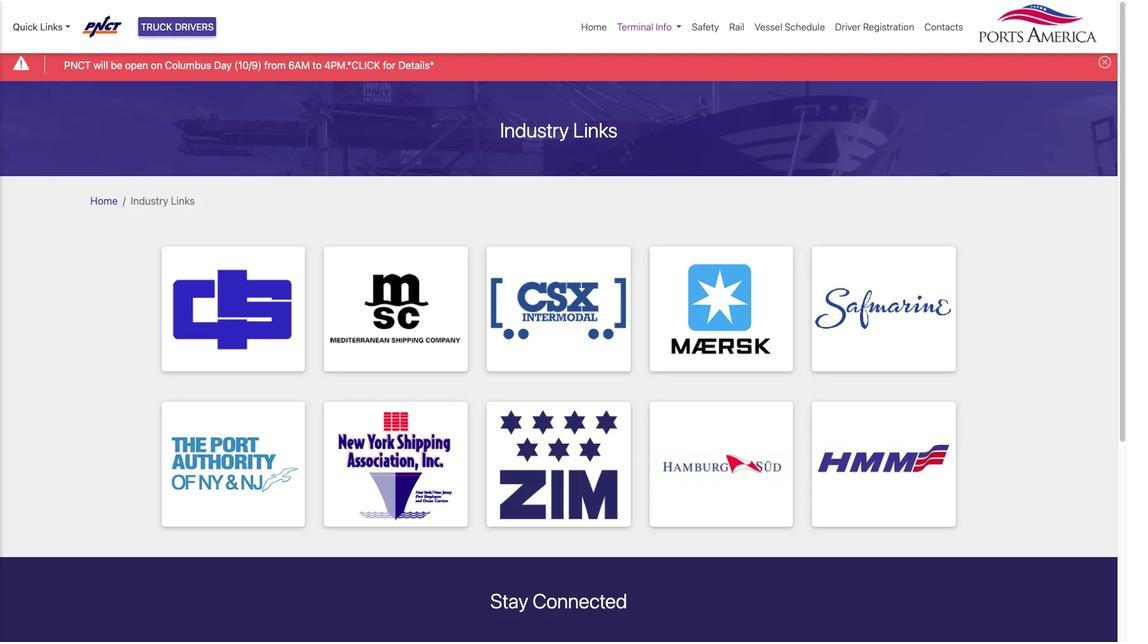 Task type: vqa. For each thing, say whether or not it's contained in the screenshot.
affixed
no



Task type: locate. For each thing, give the bounding box(es) containing it.
2 horizontal spatial links
[[573, 118, 618, 142]]

1 vertical spatial home
[[90, 195, 118, 206]]

1 horizontal spatial industry links
[[500, 118, 618, 142]]

driver registration
[[835, 21, 915, 32]]

home
[[581, 21, 607, 32], [90, 195, 118, 206]]

from
[[264, 59, 286, 71]]

vessel schedule
[[755, 21, 825, 32]]

quick
[[13, 21, 38, 32]]

truck drivers link
[[138, 17, 216, 36]]

1 vertical spatial links
[[573, 118, 618, 142]]

1 vertical spatial home link
[[90, 195, 118, 206]]

drivers
[[175, 21, 214, 32]]

0 vertical spatial industry links
[[500, 118, 618, 142]]

connected
[[533, 589, 627, 613]]

columbus
[[165, 59, 211, 71]]

0 horizontal spatial home
[[90, 195, 118, 206]]

pnct will be open on columbus day (10/9) from 6am to 4pm.*click for details* link
[[64, 57, 434, 73]]

schedule
[[785, 21, 825, 32]]

pnct will be open on columbus day (10/9) from 6am to 4pm.*click for details* alert
[[0, 47, 1118, 81]]

home link
[[576, 15, 612, 39], [90, 195, 118, 206]]

links
[[40, 21, 63, 32], [573, 118, 618, 142], [171, 195, 195, 206]]

to
[[313, 59, 322, 71]]

rail link
[[724, 15, 750, 39]]

2 vertical spatial links
[[171, 195, 195, 206]]

terminal
[[617, 21, 654, 32]]

industry
[[500, 118, 569, 142], [131, 195, 168, 206]]

for
[[383, 59, 396, 71]]

0 horizontal spatial industry links
[[131, 195, 195, 206]]

industry links
[[500, 118, 618, 142], [131, 195, 195, 206]]

close image
[[1099, 56, 1112, 69]]

1 vertical spatial industry
[[131, 195, 168, 206]]

0 vertical spatial links
[[40, 21, 63, 32]]

truck
[[141, 21, 172, 32]]

1 horizontal spatial industry
[[500, 118, 569, 142]]

1 horizontal spatial home link
[[576, 15, 612, 39]]

quick links link
[[13, 20, 70, 34]]

terminal info link
[[612, 15, 687, 39]]

0 horizontal spatial links
[[40, 21, 63, 32]]

1 vertical spatial industry links
[[131, 195, 195, 206]]

rail
[[729, 21, 745, 32]]

0 vertical spatial home
[[581, 21, 607, 32]]

driver registration link
[[830, 15, 920, 39]]

day
[[214, 59, 232, 71]]

terminal info
[[617, 21, 672, 32]]

stay
[[491, 589, 528, 613]]



Task type: describe. For each thing, give the bounding box(es) containing it.
details*
[[398, 59, 434, 71]]

open
[[125, 59, 148, 71]]

0 horizontal spatial industry
[[131, 195, 168, 206]]

pnct
[[64, 59, 91, 71]]

will
[[93, 59, 108, 71]]

be
[[111, 59, 122, 71]]

registration
[[863, 21, 915, 32]]

0 vertical spatial home link
[[576, 15, 612, 39]]

(10/9)
[[234, 59, 262, 71]]

pnct will be open on columbus day (10/9) from 6am to 4pm.*click for details*
[[64, 59, 434, 71]]

contacts
[[925, 21, 964, 32]]

stay connected
[[491, 589, 627, 613]]

safety link
[[687, 15, 724, 39]]

info
[[656, 21, 672, 32]]

driver
[[835, 21, 861, 32]]

quick links
[[13, 21, 63, 32]]

truck drivers
[[141, 21, 214, 32]]

safety
[[692, 21, 719, 32]]

on
[[151, 59, 162, 71]]

contacts link
[[920, 15, 969, 39]]

vessel schedule link
[[750, 15, 830, 39]]

0 vertical spatial industry
[[500, 118, 569, 142]]

6am
[[288, 59, 310, 71]]

4pm.*click
[[324, 59, 380, 71]]

1 horizontal spatial links
[[171, 195, 195, 206]]

1 horizontal spatial home
[[581, 21, 607, 32]]

vessel
[[755, 21, 783, 32]]

0 horizontal spatial home link
[[90, 195, 118, 206]]



